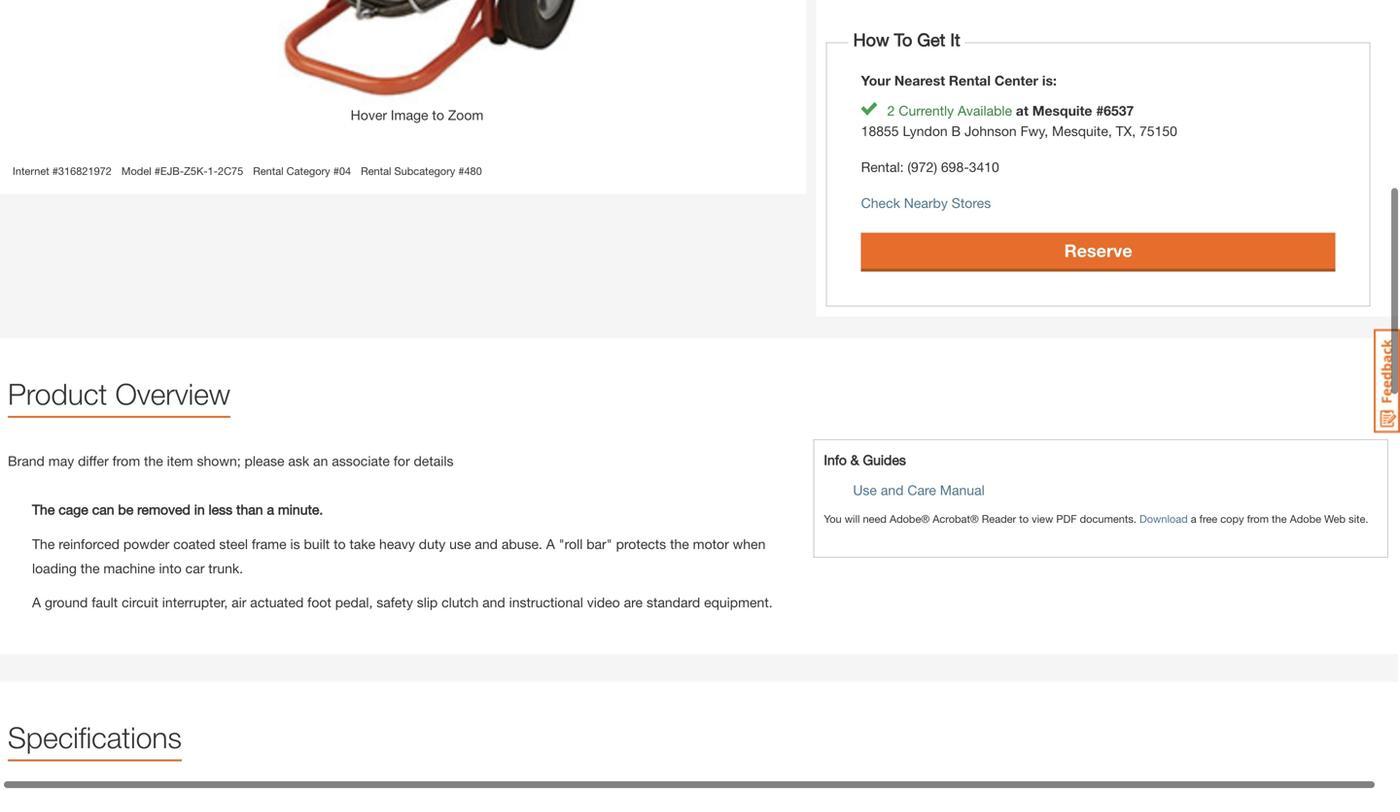 Task type: locate. For each thing, give the bounding box(es) containing it.
view
[[1032, 513, 1054, 526]]

product overview
[[8, 377, 231, 411]]

a right than on the left bottom of page
[[267, 502, 274, 518]]

for
[[394, 453, 410, 469]]

a left "roll
[[546, 536, 555, 552]]

0 horizontal spatial a
[[267, 502, 274, 518]]

actuated
[[250, 595, 304, 611]]

info & guides
[[824, 452, 906, 468]]

details
[[414, 453, 454, 469]]

rental:
[[861, 159, 904, 175]]

adobe
[[1290, 513, 1322, 526]]

1 vertical spatial the
[[32, 536, 55, 552]]

check nearby stores
[[861, 195, 991, 211]]

a inside the reinforced powder coated steel frame is built to take heavy duty use and abuse. a "roll bar" protects the motor when loading the machine into car trunk.
[[546, 536, 555, 552]]

you will need adobe® acrobat® reader to view pdf documents. download a free copy from the adobe web site.
[[824, 513, 1369, 526]]

loading
[[32, 561, 77, 577]]

check
[[861, 195, 901, 211]]

75150
[[1140, 123, 1178, 139]]

need
[[863, 513, 887, 526]]

specifications
[[8, 721, 182, 755]]

0 vertical spatial a
[[546, 536, 555, 552]]

rental right 2c75
[[253, 165, 284, 178]]

steel
[[219, 536, 248, 552]]

duty
[[419, 536, 446, 552]]

the up loading
[[32, 536, 55, 552]]

how
[[854, 29, 890, 50]]

0 horizontal spatial to
[[334, 536, 346, 552]]

fwy
[[1021, 123, 1045, 139]]

the reinforced powder coated steel frame is built to take heavy duty use and abuse. a "roll bar" protects the motor when loading the machine into car trunk.
[[32, 536, 766, 577]]

1 horizontal spatial to
[[432, 107, 444, 123]]

slip
[[417, 595, 438, 611]]

hover image to zoom
[[351, 107, 484, 123]]

center
[[995, 73, 1039, 89]]

are
[[624, 595, 643, 611]]

machine
[[103, 561, 155, 577]]

0 horizontal spatial ,
[[1045, 123, 1049, 139]]

rental: (972) 698-3410
[[861, 159, 1000, 175]]

care
[[908, 482, 937, 498]]

model
[[121, 165, 151, 178]]

heavy
[[379, 536, 415, 552]]

1 horizontal spatial rental
[[361, 165, 391, 178]]

product
[[8, 377, 107, 411]]

1-
[[208, 165, 218, 178]]

2 vertical spatial to
[[334, 536, 346, 552]]

,
[[1045, 123, 1049, 139], [1109, 123, 1112, 139], [1132, 123, 1136, 139]]

2 the from the top
[[32, 536, 55, 552]]

category
[[287, 165, 330, 178]]

, left tx
[[1109, 123, 1112, 139]]

1 horizontal spatial from
[[1247, 513, 1269, 526]]

motor
[[693, 536, 729, 552]]

info
[[824, 452, 847, 468]]

0 vertical spatial from
[[112, 453, 140, 469]]

3410
[[969, 159, 1000, 175]]

2 horizontal spatial rental
[[949, 73, 991, 89]]

the left motor
[[670, 536, 689, 552]]

2 horizontal spatial ,
[[1132, 123, 1136, 139]]

the
[[32, 502, 55, 518], [32, 536, 55, 552]]

your nearest rental center is:
[[861, 73, 1057, 89]]

1 vertical spatial and
[[475, 536, 498, 552]]

to
[[894, 29, 913, 50]]

use and care manual
[[853, 482, 985, 498]]

#
[[1097, 103, 1104, 119], [52, 165, 58, 178], [154, 165, 160, 178], [333, 165, 339, 178], [458, 165, 464, 178]]

1 horizontal spatial a
[[546, 536, 555, 552]]

(972)
[[908, 159, 938, 175]]

a left free
[[1191, 513, 1197, 526]]

the inside the reinforced powder coated steel frame is built to take heavy duty use and abuse. a "roll bar" protects the motor when loading the machine into car trunk.
[[32, 536, 55, 552]]

b
[[952, 123, 961, 139]]

to left zoom
[[432, 107, 444, 123]]

reserve button
[[861, 233, 1336, 269]]

pedal,
[[335, 595, 373, 611]]

fault
[[92, 595, 118, 611]]

zoom
[[448, 107, 484, 123]]

image
[[391, 107, 428, 123]]

to left view
[[1020, 513, 1029, 526]]

0 vertical spatial to
[[432, 107, 444, 123]]

mesquite down 6537
[[1052, 123, 1109, 139]]

the left the cage
[[32, 502, 55, 518]]

0 horizontal spatial a
[[32, 595, 41, 611]]

removed
[[137, 502, 191, 518]]

698-
[[941, 159, 969, 175]]

currently
[[899, 103, 954, 119]]

1 vertical spatial to
[[1020, 513, 1029, 526]]

internet # 316821972 model # ejb-z5k-1-2c75 rental category # 04 rental subcategory # 480
[[13, 165, 482, 178]]

3 , from the left
[[1132, 123, 1136, 139]]

be
[[118, 502, 133, 518]]

to left take
[[334, 536, 346, 552]]

to
[[432, 107, 444, 123], [1020, 513, 1029, 526], [334, 536, 346, 552]]

mesquite
[[1033, 103, 1093, 119], [1052, 123, 1109, 139]]

0 vertical spatial the
[[32, 502, 55, 518]]

2c75
[[218, 165, 243, 178]]

mesquite down "is:"
[[1033, 103, 1093, 119]]

how to get it
[[849, 29, 966, 50]]

, left 75150
[[1132, 123, 1136, 139]]

2 horizontal spatial to
[[1020, 513, 1029, 526]]

2
[[888, 103, 895, 119]]

the for the cage can be removed in less than a minute.
[[32, 502, 55, 518]]

rental right '04'
[[361, 165, 391, 178]]

from right differ
[[112, 453, 140, 469]]

to inside hover image to zoom link
[[432, 107, 444, 123]]

acrobat®
[[933, 513, 979, 526]]

1 horizontal spatial a
[[1191, 513, 1197, 526]]

1 the from the top
[[32, 502, 55, 518]]

nearest
[[895, 73, 945, 89]]

, down "is:"
[[1045, 123, 1049, 139]]

your
[[861, 73, 891, 89]]

from right 'copy'
[[1247, 513, 1269, 526]]

and
[[881, 482, 904, 498], [475, 536, 498, 552], [483, 595, 506, 611]]

0 horizontal spatial rental
[[253, 165, 284, 178]]

the
[[144, 453, 163, 469], [1272, 513, 1287, 526], [670, 536, 689, 552], [81, 561, 100, 577]]

download link
[[1140, 513, 1188, 526]]

overview
[[115, 377, 231, 411]]

0 horizontal spatial from
[[112, 453, 140, 469]]

1 horizontal spatial ,
[[1109, 123, 1112, 139]]

foot
[[308, 595, 331, 611]]

an
[[313, 453, 328, 469]]

tx
[[1116, 123, 1132, 139]]

rental up available
[[949, 73, 991, 89]]

a left ground
[[32, 595, 41, 611]]

# inside '2 currently available at mesquite # 6537 18855 lyndon b johnson fwy , mesquite , tx , 75150'
[[1097, 103, 1104, 119]]



Task type: describe. For each thing, give the bounding box(es) containing it.
video
[[587, 595, 620, 611]]

manual
[[940, 482, 985, 498]]

reinforced
[[59, 536, 120, 552]]

site.
[[1349, 513, 1369, 526]]

frame
[[252, 536, 287, 552]]

use
[[450, 536, 471, 552]]

at
[[1016, 103, 1029, 119]]

instructional
[[509, 595, 583, 611]]

adobe®
[[890, 513, 930, 526]]

free
[[1200, 513, 1218, 526]]

1 vertical spatial from
[[1247, 513, 1269, 526]]

safety
[[377, 595, 413, 611]]

take
[[350, 536, 376, 552]]

316821972
[[58, 165, 112, 178]]

&
[[851, 452, 859, 468]]

item
[[167, 453, 193, 469]]

0 vertical spatial mesquite
[[1033, 103, 1093, 119]]

to inside the reinforced powder coated steel frame is built to take heavy duty use and abuse. a "roll bar" protects the motor when loading the machine into car trunk.
[[334, 536, 346, 552]]

18855
[[861, 123, 899, 139]]

clutch
[[442, 595, 479, 611]]

use and care manual link
[[853, 482, 985, 498]]

subcategory
[[394, 165, 455, 178]]

0 vertical spatial and
[[881, 482, 904, 498]]

is:
[[1043, 73, 1057, 89]]

can
[[92, 502, 114, 518]]

04
[[339, 165, 351, 178]]

stores
[[952, 195, 991, 211]]

interrupter,
[[162, 595, 228, 611]]

web
[[1325, 513, 1346, 526]]

the down 'reinforced'
[[81, 561, 100, 577]]

in
[[194, 502, 205, 518]]

internet
[[13, 165, 49, 178]]

2 vertical spatial and
[[483, 595, 506, 611]]

bar"
[[587, 536, 612, 552]]

the cage can be removed in less than a minute.
[[32, 502, 323, 518]]

associate
[[332, 453, 390, 469]]

pdf
[[1057, 513, 1077, 526]]

than
[[236, 502, 263, 518]]

1 , from the left
[[1045, 123, 1049, 139]]

shown;
[[197, 453, 241, 469]]

into
[[159, 561, 182, 577]]

copy
[[1221, 513, 1245, 526]]

nearby
[[904, 195, 948, 211]]

6537
[[1104, 103, 1134, 119]]

differ
[[78, 453, 109, 469]]

is
[[290, 536, 300, 552]]

minute.
[[278, 502, 323, 518]]

equipment.
[[704, 595, 773, 611]]

feedback link image
[[1374, 329, 1401, 434]]

trunk.
[[208, 561, 243, 577]]

the left item
[[144, 453, 163, 469]]

may
[[48, 453, 74, 469]]

abuse.
[[502, 536, 543, 552]]

brand may differ from the item shown; please ask an associate for details
[[8, 453, 454, 469]]

download
[[1140, 513, 1188, 526]]

2 currently available at mesquite # 6537 18855 lyndon b johnson fwy , mesquite , tx , 75150
[[861, 103, 1178, 139]]

powder
[[123, 536, 170, 552]]

less
[[209, 502, 233, 518]]

circuit
[[122, 595, 158, 611]]

available
[[958, 103, 1013, 119]]

cage
[[59, 502, 88, 518]]

use
[[853, 482, 877, 498]]

a ground fault circuit interrupter, air actuated foot pedal, safety slip clutch and instructional video are standard equipment.
[[32, 595, 773, 611]]

and inside the reinforced powder coated steel frame is built to take heavy duty use and abuse. a "roll bar" protects the motor when loading the machine into car trunk.
[[475, 536, 498, 552]]

the left adobe at the right bottom of the page
[[1272, 513, 1287, 526]]

1 vertical spatial mesquite
[[1052, 123, 1109, 139]]

1 vertical spatial a
[[32, 595, 41, 611]]

ask
[[288, 453, 309, 469]]

hover
[[351, 107, 387, 123]]

coated
[[173, 536, 215, 552]]

480
[[464, 165, 482, 178]]

documents.
[[1080, 513, 1137, 526]]

hover image to zoom link
[[125, 0, 709, 125]]

2 , from the left
[[1109, 123, 1112, 139]]

the for the reinforced powder coated steel frame is built to take heavy duty use and abuse. a "roll bar" protects the motor when loading the machine into car trunk.
[[32, 536, 55, 552]]

lyndon
[[903, 123, 948, 139]]

air
[[232, 595, 246, 611]]

z5k-
[[184, 165, 208, 178]]

protects
[[616, 536, 666, 552]]

you
[[824, 513, 842, 526]]

ground
[[45, 595, 88, 611]]

will
[[845, 513, 860, 526]]

please
[[245, 453, 284, 469]]



Task type: vqa. For each thing, say whether or not it's contained in the screenshot.
Lumber
no



